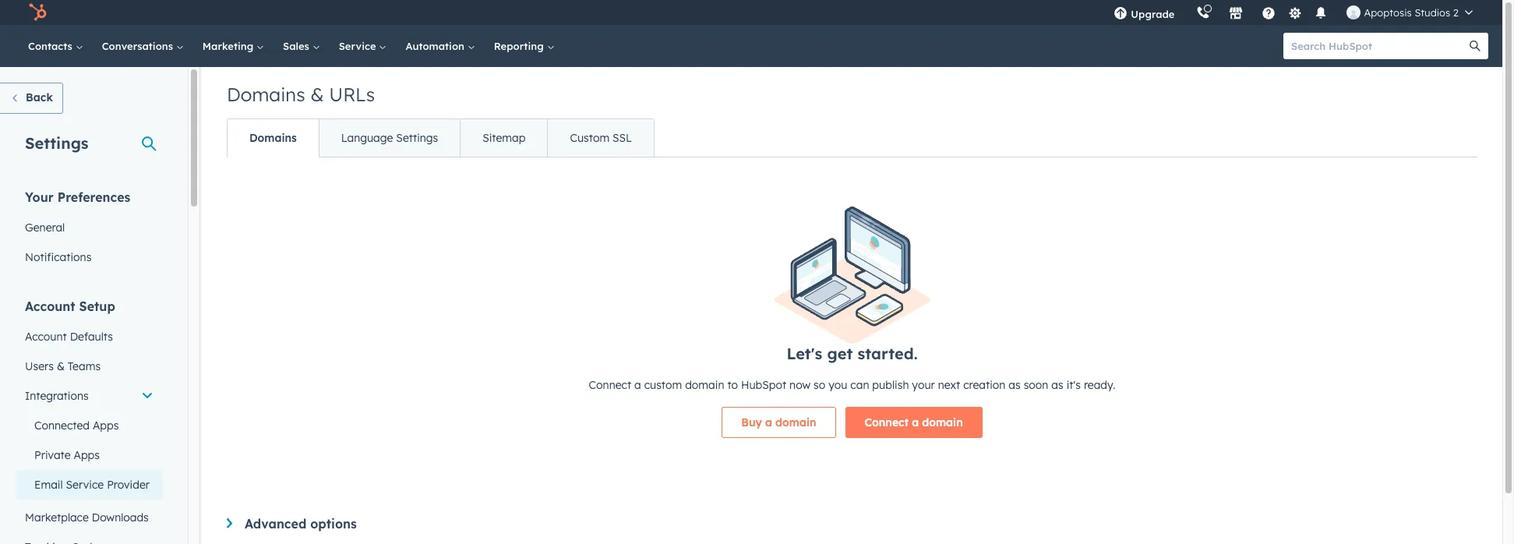 Task type: describe. For each thing, give the bounding box(es) containing it.
marketing link
[[193, 25, 274, 67]]

calling icon image
[[1197, 6, 1211, 20]]

contacts
[[28, 40, 75, 52]]

studios
[[1415, 6, 1451, 19]]

private
[[34, 448, 71, 462]]

marketplace
[[25, 511, 89, 525]]

search image
[[1470, 41, 1481, 51]]

teams
[[68, 359, 101, 373]]

upgrade image
[[1114, 7, 1128, 21]]

advanced options
[[245, 516, 357, 531]]

buy
[[742, 415, 762, 429]]

hubspot image
[[28, 3, 47, 22]]

started.
[[858, 343, 918, 363]]

connected apps
[[34, 419, 119, 433]]

upgrade
[[1131, 8, 1175, 20]]

general link
[[16, 213, 163, 242]]

help button
[[1256, 0, 1283, 25]]

account defaults link
[[16, 322, 163, 352]]

marketplace downloads link
[[16, 503, 163, 532]]

private apps link
[[16, 440, 163, 470]]

back
[[26, 90, 53, 104]]

provider
[[107, 478, 150, 492]]

hubspot link
[[19, 3, 58, 22]]

connect a domain
[[865, 415, 963, 429]]

sales
[[283, 40, 312, 52]]

Search HubSpot search field
[[1284, 33, 1475, 59]]

calling icon button
[[1191, 2, 1217, 23]]

email service provider link
[[16, 470, 163, 500]]

tara schultz image
[[1347, 5, 1361, 19]]

users & teams
[[25, 359, 101, 373]]

sitemap
[[483, 131, 526, 145]]

your preferences
[[25, 189, 131, 205]]

advanced
[[245, 516, 307, 531]]

conversations link
[[93, 25, 193, 67]]

marketing
[[203, 40, 257, 52]]

your preferences element
[[16, 189, 163, 272]]

a for connect a custom domain to hubspot now so you can publish your next creation as soon as it's ready.
[[635, 378, 641, 392]]

connect a domain link
[[845, 407, 983, 438]]

ready.
[[1084, 378, 1116, 392]]

custom
[[644, 378, 682, 392]]

so
[[814, 378, 826, 392]]

buy a domain button
[[722, 407, 836, 438]]

integrations
[[25, 389, 89, 403]]

notifications link
[[16, 242, 163, 272]]

menu containing apoptosis studios 2
[[1103, 0, 1484, 25]]

setup
[[79, 299, 115, 314]]

advanced options button
[[227, 516, 1478, 531]]

hubspot
[[741, 378, 787, 392]]

apps for connected apps
[[93, 419, 119, 433]]

connect for connect a domain
[[865, 415, 909, 429]]

settings link
[[1286, 4, 1305, 21]]

language
[[341, 131, 393, 145]]

2 as from the left
[[1052, 378, 1064, 392]]

connected apps link
[[16, 411, 163, 440]]

now
[[790, 378, 811, 392]]

your
[[912, 378, 935, 392]]

defaults
[[70, 330, 113, 344]]

connected
[[34, 419, 90, 433]]

connect for connect a custom domain to hubspot now so you can publish your next creation as soon as it's ready.
[[589, 378, 632, 392]]

navigation containing domains
[[227, 118, 655, 157]]

custom ssl
[[570, 131, 632, 145]]

settings image
[[1288, 7, 1303, 21]]

service link
[[329, 25, 396, 67]]

account for account setup
[[25, 299, 75, 314]]

apoptosis studios 2
[[1364, 6, 1459, 19]]

language settings link
[[319, 119, 460, 157]]

account for account defaults
[[25, 330, 67, 344]]

automation link
[[396, 25, 485, 67]]

domains link
[[228, 119, 319, 157]]

contacts link
[[19, 25, 93, 67]]

connect a custom domain to hubspot now so you can publish your next creation as soon as it's ready.
[[589, 378, 1116, 392]]

& for domains
[[311, 83, 324, 106]]



Task type: locate. For each thing, give the bounding box(es) containing it.
options
[[310, 516, 357, 531]]

service inside "link"
[[66, 478, 104, 492]]

0 vertical spatial connect
[[589, 378, 632, 392]]

account
[[25, 299, 75, 314], [25, 330, 67, 344]]

a right buy
[[765, 415, 772, 429]]

service down private apps link
[[66, 478, 104, 492]]

email
[[34, 478, 63, 492]]

0 horizontal spatial service
[[66, 478, 104, 492]]

0 horizontal spatial as
[[1009, 378, 1021, 392]]

domains
[[227, 83, 305, 106], [249, 131, 297, 145]]

sales link
[[274, 25, 329, 67]]

integrations button
[[16, 381, 163, 411]]

soon
[[1024, 378, 1049, 392]]

domains up domains link
[[227, 83, 305, 106]]

notifications button
[[1308, 0, 1335, 25]]

domains inside navigation
[[249, 131, 297, 145]]

apps
[[93, 419, 119, 433], [74, 448, 100, 462]]

marketplace downloads
[[25, 511, 149, 525]]

your
[[25, 189, 54, 205]]

1 vertical spatial account
[[25, 330, 67, 344]]

domain inside connect a domain link
[[922, 415, 963, 429]]

&
[[311, 83, 324, 106], [57, 359, 65, 373]]

menu
[[1103, 0, 1484, 25]]

as
[[1009, 378, 1021, 392], [1052, 378, 1064, 392]]

settings down "back"
[[25, 133, 88, 153]]

a
[[635, 378, 641, 392], [765, 415, 772, 429], [912, 415, 919, 429]]

domains for domains
[[249, 131, 297, 145]]

0 horizontal spatial settings
[[25, 133, 88, 153]]

domain down next
[[922, 415, 963, 429]]

automation
[[406, 40, 468, 52]]

0 vertical spatial account
[[25, 299, 75, 314]]

account setup element
[[16, 298, 163, 544]]

domain
[[685, 378, 725, 392], [776, 415, 817, 429], [922, 415, 963, 429]]

downloads
[[92, 511, 149, 525]]

next
[[938, 378, 961, 392]]

menu item
[[1186, 0, 1189, 25]]

a left 'custom'
[[635, 378, 641, 392]]

custom ssl link
[[548, 119, 654, 157]]

service up urls
[[339, 40, 379, 52]]

2 horizontal spatial a
[[912, 415, 919, 429]]

get
[[827, 343, 853, 363]]

1 account from the top
[[25, 299, 75, 314]]

apps down integrations button
[[93, 419, 119, 433]]

domain for buy a domain
[[776, 415, 817, 429]]

account up users
[[25, 330, 67, 344]]

connect left 'custom'
[[589, 378, 632, 392]]

1 vertical spatial connect
[[865, 415, 909, 429]]

1 vertical spatial apps
[[74, 448, 100, 462]]

back link
[[0, 83, 63, 114]]

language settings
[[341, 131, 438, 145]]

& left urls
[[311, 83, 324, 106]]

1 horizontal spatial service
[[339, 40, 379, 52]]

preferences
[[57, 189, 131, 205]]

account setup
[[25, 299, 115, 314]]

general
[[25, 221, 65, 235]]

settings inside "link"
[[396, 131, 438, 145]]

users
[[25, 359, 54, 373]]

connect
[[589, 378, 632, 392], [865, 415, 909, 429]]

1 horizontal spatial settings
[[396, 131, 438, 145]]

1 vertical spatial domains
[[249, 131, 297, 145]]

1 vertical spatial &
[[57, 359, 65, 373]]

help image
[[1262, 7, 1276, 21]]

domains down domains & urls at top
[[249, 131, 297, 145]]

domain inside buy a domain button
[[776, 415, 817, 429]]

1 vertical spatial service
[[66, 478, 104, 492]]

caret image
[[227, 518, 232, 528]]

reporting link
[[485, 25, 564, 67]]

to
[[728, 378, 738, 392]]

account defaults
[[25, 330, 113, 344]]

settings right language
[[396, 131, 438, 145]]

a down your
[[912, 415, 919, 429]]

creation
[[964, 378, 1006, 392]]

0 vertical spatial &
[[311, 83, 324, 106]]

conversations
[[102, 40, 176, 52]]

let's get started.
[[787, 343, 918, 363]]

can
[[851, 378, 870, 392]]

search button
[[1462, 33, 1489, 59]]

a inside buy a domain button
[[765, 415, 772, 429]]

ssl
[[613, 131, 632, 145]]

notifications image
[[1315, 7, 1329, 21]]

0 vertical spatial service
[[339, 40, 379, 52]]

marketplaces button
[[1220, 0, 1253, 25]]

navigation
[[227, 118, 655, 157]]

0 horizontal spatial &
[[57, 359, 65, 373]]

account up account defaults
[[25, 299, 75, 314]]

2 account from the top
[[25, 330, 67, 344]]

0 vertical spatial apps
[[93, 419, 119, 433]]

custom
[[570, 131, 610, 145]]

private apps
[[34, 448, 100, 462]]

0 vertical spatial domains
[[227, 83, 305, 106]]

apoptosis
[[1364, 6, 1412, 19]]

0 horizontal spatial domain
[[685, 378, 725, 392]]

& for users
[[57, 359, 65, 373]]

domains & urls
[[227, 83, 375, 106]]

users & teams link
[[16, 352, 163, 381]]

a for connect a domain
[[912, 415, 919, 429]]

domain for connect a domain
[[922, 415, 963, 429]]

1 horizontal spatial as
[[1052, 378, 1064, 392]]

apps for private apps
[[74, 448, 100, 462]]

it's
[[1067, 378, 1081, 392]]

2
[[1454, 6, 1459, 19]]

a for buy a domain
[[765, 415, 772, 429]]

2 horizontal spatial domain
[[922, 415, 963, 429]]

apoptosis studios 2 button
[[1338, 0, 1483, 25]]

0 horizontal spatial a
[[635, 378, 641, 392]]

1 horizontal spatial &
[[311, 83, 324, 106]]

0 horizontal spatial connect
[[589, 378, 632, 392]]

& inside account setup element
[[57, 359, 65, 373]]

notifications
[[25, 250, 92, 264]]

1 horizontal spatial domain
[[776, 415, 817, 429]]

apps inside "link"
[[93, 419, 119, 433]]

apps down connected apps "link"
[[74, 448, 100, 462]]

domain left to
[[685, 378, 725, 392]]

settings
[[396, 131, 438, 145], [25, 133, 88, 153]]

domain down now
[[776, 415, 817, 429]]

a inside connect a domain link
[[912, 415, 919, 429]]

reporting
[[494, 40, 547, 52]]

1 horizontal spatial a
[[765, 415, 772, 429]]

connect down publish
[[865, 415, 909, 429]]

sitemap link
[[460, 119, 548, 157]]

as left it's
[[1052, 378, 1064, 392]]

domains for domains & urls
[[227, 83, 305, 106]]

1 horizontal spatial connect
[[865, 415, 909, 429]]

buy a domain
[[742, 415, 817, 429]]

you
[[829, 378, 848, 392]]

1 as from the left
[[1009, 378, 1021, 392]]

let's
[[787, 343, 823, 363]]

service
[[339, 40, 379, 52], [66, 478, 104, 492]]

& right users
[[57, 359, 65, 373]]

publish
[[873, 378, 909, 392]]

urls
[[329, 83, 375, 106]]

as left soon
[[1009, 378, 1021, 392]]

email service provider
[[34, 478, 150, 492]]

marketplaces image
[[1230, 7, 1244, 21]]



Task type: vqa. For each thing, say whether or not it's contained in the screenshot.
payments to the bottom
no



